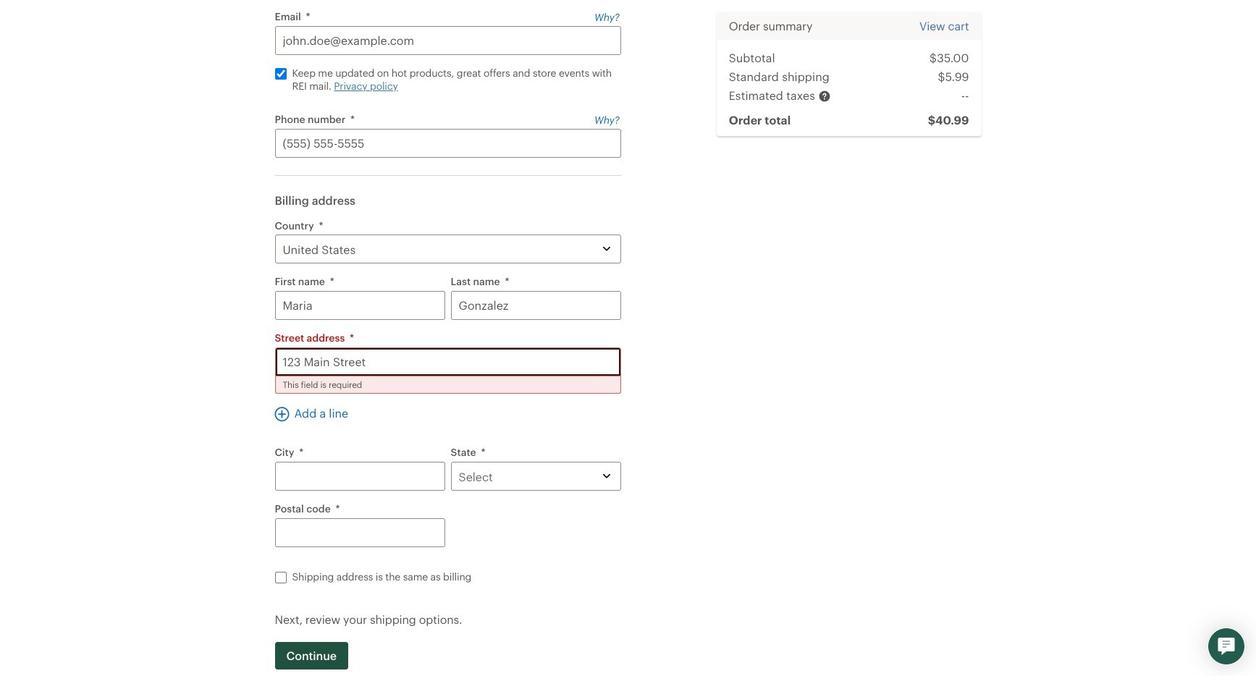 Task type: locate. For each thing, give the bounding box(es) containing it.
First name text field
[[275, 291, 445, 320]]

City text field
[[275, 462, 445, 491]]

rei add image
[[275, 407, 289, 421]]

None checkbox
[[275, 68, 287, 79]]

contact information: email address element
[[275, 10, 621, 101]]

Phone number telephone field
[[275, 129, 621, 158]]

None checkbox
[[275, 572, 287, 584]]



Task type: describe. For each thing, give the bounding box(es) containing it.
Last name text field
[[451, 291, 621, 320]]

none checkbox inside contact information: email address element
[[275, 68, 287, 79]]

Email email field
[[275, 26, 621, 55]]

Postal code text field
[[275, 518, 445, 547]]

order total element
[[899, 111, 970, 130]]

live chat image
[[1218, 638, 1236, 656]]

Street address text field
[[275, 347, 621, 376]]



Task type: vqa. For each thing, say whether or not it's contained in the screenshot.
Last name text box
yes



